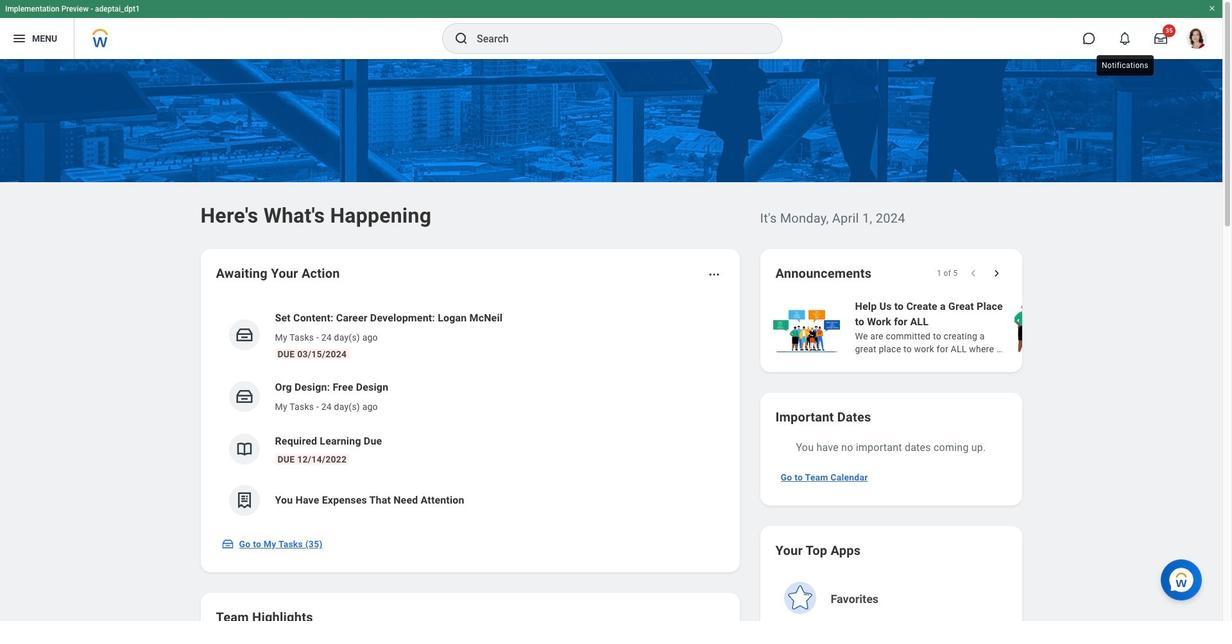 Task type: describe. For each thing, give the bounding box(es) containing it.
Search Workday  search field
[[477, 24, 755, 53]]

1 horizontal spatial list
[[771, 298, 1232, 357]]

chevron right small image
[[990, 267, 1003, 280]]

notifications large image
[[1119, 32, 1132, 45]]

justify image
[[12, 31, 27, 46]]

0 horizontal spatial inbox image
[[221, 538, 234, 551]]

inbox image
[[235, 387, 254, 406]]

book open image
[[235, 440, 254, 459]]

0 horizontal spatial list
[[216, 300, 724, 526]]

1 horizontal spatial inbox image
[[235, 325, 254, 345]]

profile logan mcneil image
[[1187, 28, 1207, 51]]

search image
[[454, 31, 469, 46]]

chevron left small image
[[967, 267, 980, 280]]



Task type: vqa. For each thing, say whether or not it's contained in the screenshot.
topmost Start
no



Task type: locate. For each thing, give the bounding box(es) containing it.
1 vertical spatial inbox image
[[221, 538, 234, 551]]

main content
[[0, 59, 1232, 621]]

inbox large image
[[1155, 32, 1168, 45]]

status
[[937, 268, 958, 279]]

list
[[771, 298, 1232, 357], [216, 300, 724, 526]]

close environment banner image
[[1209, 4, 1216, 12]]

inbox image
[[235, 325, 254, 345], [221, 538, 234, 551]]

dashboard expenses image
[[235, 491, 254, 510]]

0 vertical spatial inbox image
[[235, 325, 254, 345]]

tooltip
[[1094, 53, 1156, 78]]

banner
[[0, 0, 1223, 59]]

related actions image
[[708, 268, 720, 281]]



